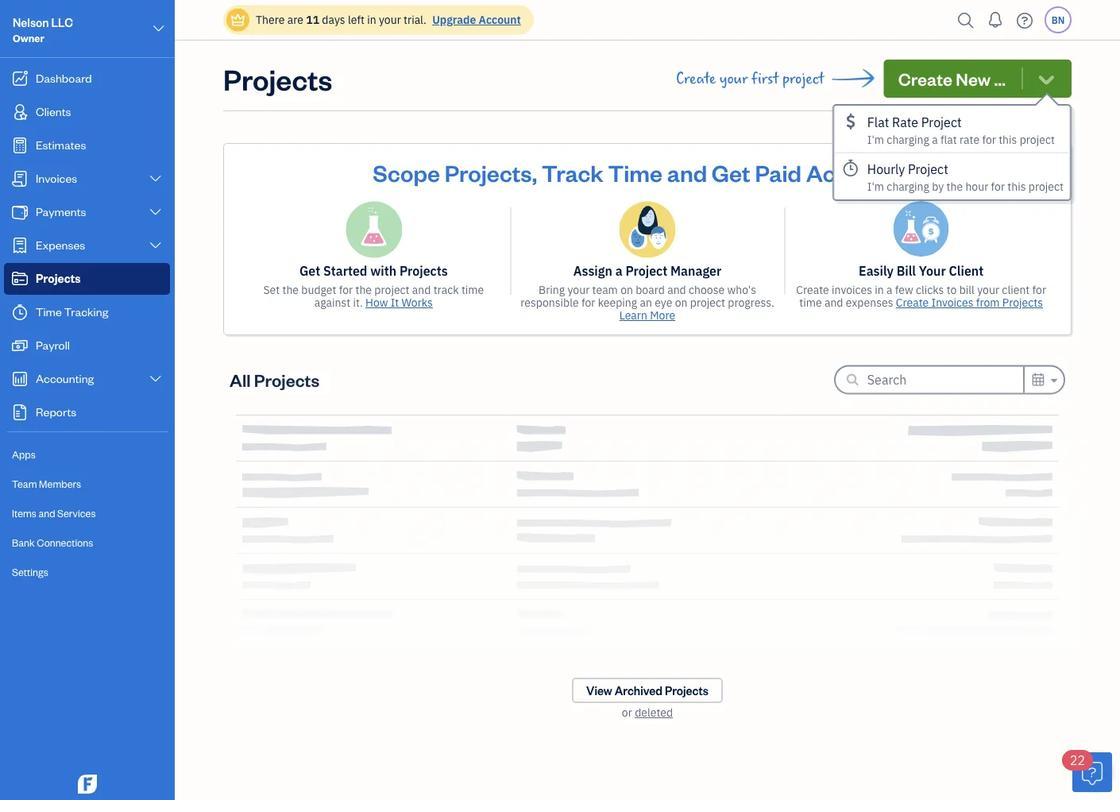 Task type: describe. For each thing, give the bounding box(es) containing it.
estimates link
[[4, 130, 170, 161]]

keeping
[[598, 295, 638, 310]]

manager
[[671, 263, 722, 279]]

for inside create invoices in a few clicks to bill your client for time and expenses
[[1033, 283, 1047, 297]]

calendar image
[[1032, 370, 1046, 389]]

resource center badge image
[[1073, 753, 1113, 793]]

items and services link
[[4, 500, 170, 528]]

Search text field
[[868, 367, 1024, 393]]

flat
[[868, 114, 890, 130]]

payroll
[[36, 337, 70, 353]]

chevron large down image for payments
[[148, 206, 163, 219]]

team members link
[[4, 471, 170, 498]]

items and services
[[12, 507, 96, 520]]

your inside create invoices in a few clicks to bill your client for time and expenses
[[978, 283, 1000, 297]]

bn
[[1052, 14, 1065, 26]]

expenses
[[36, 237, 85, 252]]

a inside create invoices in a few clicks to bill your client for time and expenses
[[887, 283, 893, 297]]

account
[[479, 12, 521, 27]]

client
[[950, 263, 984, 279]]

apps
[[12, 448, 36, 461]]

payments
[[36, 204, 86, 219]]

0 horizontal spatial in
[[367, 12, 377, 27]]

bring
[[539, 283, 565, 297]]

estimates
[[36, 137, 86, 152]]

easily bill your client image
[[894, 201, 950, 257]]

rate
[[893, 114, 919, 130]]

settings
[[12, 566, 48, 579]]

nelson llc owner
[[13, 15, 73, 45]]

against
[[315, 295, 351, 310]]

project right first
[[783, 70, 825, 87]]

team members
[[12, 477, 81, 490]]

owner
[[13, 31, 44, 45]]

money image
[[10, 338, 29, 354]]

nelson
[[13, 15, 49, 30]]

1 vertical spatial invoices
[[932, 295, 974, 310]]

a inside assign a project manager bring your team on board and choose who's responsible for keeping an eye on project progress. learn more
[[616, 263, 623, 279]]

payment image
[[10, 204, 29, 220]]

it.
[[353, 295, 363, 310]]

time tracking
[[36, 304, 108, 319]]

notifications image
[[983, 4, 1009, 36]]

0 horizontal spatial the
[[283, 283, 299, 297]]

22 button
[[1063, 750, 1113, 793]]

assign a project manager bring your team on board and choose who's responsible for keeping an eye on project progress. learn more
[[521, 263, 775, 323]]

get started with projects
[[300, 263, 448, 279]]

connections
[[37, 536, 93, 549]]

chevron large down image for accounting
[[148, 373, 163, 386]]

dashboard link
[[4, 63, 170, 95]]

project inside set the budget for the project and track time against it.
[[375, 283, 410, 297]]

1 horizontal spatial get
[[712, 157, 751, 187]]

invoices inside main 'element'
[[36, 171, 77, 186]]

0 horizontal spatial on
[[621, 283, 634, 297]]

projects down there
[[223, 60, 333, 97]]

create new … button
[[885, 60, 1072, 98]]

your
[[920, 263, 947, 279]]

go to help image
[[1013, 8, 1038, 32]]

scope
[[373, 157, 440, 187]]

days
[[322, 12, 345, 27]]

chevrondown image
[[1036, 68, 1058, 90]]

works
[[402, 295, 433, 310]]

left
[[348, 12, 365, 27]]

invoices
[[832, 283, 873, 297]]

this inside 'hourly project i'm charging by the hour for this project'
[[1008, 179, 1027, 194]]

invoices link
[[4, 163, 170, 195]]

how it works
[[366, 295, 433, 310]]

expenses link
[[4, 230, 170, 262]]

clients link
[[4, 96, 170, 128]]

time inside 'link'
[[36, 304, 62, 319]]

chevron large down image
[[148, 239, 163, 252]]

few
[[896, 283, 914, 297]]

trial.
[[404, 12, 427, 27]]

create for create new …
[[899, 67, 953, 90]]

who's
[[728, 283, 757, 297]]

paid
[[755, 157, 802, 187]]

payments link
[[4, 196, 170, 228]]

1 vertical spatial get
[[300, 263, 321, 279]]

team
[[593, 283, 618, 297]]

projects right from
[[1003, 295, 1044, 310]]

deleted link
[[635, 705, 673, 720]]

accounting link
[[4, 363, 170, 395]]

client
[[1003, 283, 1030, 297]]

for inside 'hourly project i'm charging by the hour for this project'
[[992, 179, 1006, 194]]

upgrade account link
[[429, 12, 521, 27]]

your left first
[[720, 70, 748, 87]]

there are 11 days left in your trial. upgrade account
[[256, 12, 521, 27]]

assign
[[574, 263, 613, 279]]

bank
[[12, 536, 35, 549]]

expense image
[[10, 238, 29, 254]]

this inside the flat rate project i'm charging a flat rate for this project
[[999, 132, 1018, 147]]

22
[[1071, 752, 1086, 769]]



Task type: vqa. For each thing, say whether or not it's contained in the screenshot.


Task type: locate. For each thing, give the bounding box(es) containing it.
charging
[[887, 132, 930, 147], [887, 179, 930, 194]]

time left invoices
[[800, 295, 822, 310]]

hourly
[[868, 161, 906, 178]]

1 vertical spatial a
[[616, 263, 623, 279]]

1 horizontal spatial a
[[887, 283, 893, 297]]

time
[[608, 157, 663, 187], [36, 304, 62, 319]]

expenses
[[846, 295, 894, 310]]

0 vertical spatial charging
[[887, 132, 930, 147]]

project down manager
[[691, 295, 726, 310]]

and left expenses
[[825, 295, 844, 310]]

0 vertical spatial invoices
[[36, 171, 77, 186]]

your down assign
[[568, 283, 590, 297]]

your right bill
[[978, 283, 1000, 297]]

items
[[12, 507, 36, 520]]

there
[[256, 12, 285, 27]]

bank connections
[[12, 536, 93, 549]]

members
[[39, 477, 81, 490]]

freshbooks image
[[75, 775, 100, 794]]

projects link
[[4, 263, 170, 295]]

bill
[[897, 263, 917, 279]]

are
[[288, 12, 304, 27]]

create inside create invoices in a few clicks to bill your client for time and expenses
[[797, 283, 830, 297]]

project right hour
[[1029, 179, 1064, 194]]

for inside set the budget for the project and track time against it.
[[339, 283, 353, 297]]

2 i'm from the top
[[868, 179, 885, 194]]

1 vertical spatial in
[[875, 283, 885, 297]]

flat rate project i'm charging a flat rate for this project
[[868, 114, 1056, 147]]

0 vertical spatial project
[[922, 114, 962, 130]]

apps link
[[4, 441, 170, 469]]

project
[[783, 70, 825, 87], [1020, 132, 1056, 147], [1029, 179, 1064, 194], [375, 283, 410, 297], [691, 295, 726, 310]]

deleted
[[635, 705, 673, 720]]

the
[[947, 179, 964, 194], [283, 283, 299, 297], [356, 283, 372, 297]]

0 vertical spatial get
[[712, 157, 751, 187]]

project up by
[[909, 161, 949, 178]]

project inside the flat rate project i'm charging a flat rate for this project
[[922, 114, 962, 130]]

tracking
[[64, 304, 108, 319]]

hour
[[966, 179, 989, 194]]

project inside 'hourly project i'm charging by the hour for this project'
[[1029, 179, 1064, 194]]

create down bill
[[896, 295, 929, 310]]

0 vertical spatial this
[[999, 132, 1018, 147]]

in right left
[[367, 12, 377, 27]]

the inside 'hourly project i'm charging by the hour for this project'
[[947, 179, 964, 194]]

in down easily
[[875, 283, 885, 297]]

a inside the flat rate project i'm charging a flat rate for this project
[[933, 132, 939, 147]]

time up assign a project manager image
[[608, 157, 663, 187]]

projects up track
[[400, 263, 448, 279]]

invoice image
[[10, 171, 29, 187]]

or
[[622, 705, 633, 720]]

and left track
[[412, 283, 431, 297]]

progress.
[[728, 295, 775, 310]]

create for create invoices in a few clicks to bill your client for time and expenses
[[797, 283, 830, 297]]

your inside assign a project manager bring your team on board and choose who's responsible for keeping an eye on project progress. learn more
[[568, 283, 590, 297]]

…
[[995, 67, 1006, 90]]

set
[[263, 283, 280, 297]]

llc
[[51, 15, 73, 30]]

rate
[[960, 132, 980, 147]]

and inside assign a project manager bring your team on board and choose who's responsible for keeping an eye on project progress. learn more
[[668, 283, 687, 297]]

in inside create invoices in a few clicks to bill your client for time and expenses
[[875, 283, 885, 297]]

chevron large down image inside invoices link
[[148, 172, 163, 185]]

dashboard image
[[10, 71, 29, 87]]

project image
[[10, 271, 29, 287]]

clients
[[36, 104, 71, 119]]

project inside 'hourly project i'm charging by the hour for this project'
[[909, 161, 949, 178]]

project down chevrondown image
[[1020, 132, 1056, 147]]

this right hour
[[1008, 179, 1027, 194]]

and inside main 'element'
[[38, 507, 55, 520]]

projects up deleted link
[[665, 683, 709, 698]]

for right hour
[[992, 179, 1006, 194]]

set the budget for the project and track time against it.
[[263, 283, 484, 310]]

view archived projects or deleted
[[587, 683, 709, 720]]

get started with projects image
[[345, 201, 402, 258]]

projects inside view archived projects or deleted
[[665, 683, 709, 698]]

it
[[391, 295, 399, 310]]

track
[[542, 157, 604, 187]]

client image
[[10, 104, 29, 120]]

more
[[650, 308, 676, 323]]

assign a project manager image
[[620, 201, 676, 258]]

how
[[366, 295, 388, 310]]

0 vertical spatial time
[[608, 157, 663, 187]]

i'm inside the flat rate project i'm charging a flat rate for this project
[[868, 132, 885, 147]]

create inside dropdown button
[[899, 67, 953, 90]]

i'm inside 'hourly project i'm charging by the hour for this project'
[[868, 179, 885, 194]]

to
[[947, 283, 957, 297]]

bill
[[960, 283, 975, 297]]

an
[[640, 295, 653, 310]]

charging down hourly
[[887, 179, 930, 194]]

for left 'it.'
[[339, 283, 353, 297]]

projects,
[[445, 157, 538, 187]]

create your first project
[[676, 70, 825, 87]]

1 horizontal spatial invoices
[[932, 295, 974, 310]]

project for i'm
[[922, 114, 962, 130]]

and inside create invoices in a few clicks to bill your client for time and expenses
[[825, 295, 844, 310]]

i'm
[[868, 132, 885, 147], [868, 179, 885, 194]]

reports link
[[4, 397, 170, 428]]

project down with
[[375, 283, 410, 297]]

first
[[752, 70, 779, 87]]

0 vertical spatial i'm
[[868, 132, 885, 147]]

timer image
[[10, 304, 29, 320]]

estimate image
[[10, 138, 29, 153]]

1 vertical spatial time
[[36, 304, 62, 319]]

upgrade
[[433, 12, 476, 27]]

0 horizontal spatial time
[[462, 283, 484, 297]]

a left few
[[887, 283, 893, 297]]

archived
[[615, 683, 663, 698]]

create left invoices
[[797, 283, 830, 297]]

a
[[933, 132, 939, 147], [616, 263, 623, 279], [887, 283, 893, 297]]

for right client
[[1033, 283, 1047, 297]]

create invoices in a few clicks to bill your client for time and expenses
[[797, 283, 1047, 310]]

project up board
[[626, 263, 668, 279]]

0 horizontal spatial invoices
[[36, 171, 77, 186]]

2 vertical spatial a
[[887, 283, 893, 297]]

create for create your first project
[[676, 70, 716, 87]]

project up flat at the top of the page
[[922, 114, 962, 130]]

0 vertical spatial a
[[933, 132, 939, 147]]

create
[[899, 67, 953, 90], [676, 70, 716, 87], [797, 283, 830, 297], [896, 295, 929, 310]]

2 vertical spatial project
[[626, 263, 668, 279]]

the down get started with projects
[[356, 283, 372, 297]]

get left "paid"
[[712, 157, 751, 187]]

charging inside the flat rate project i'm charging a flat rate for this project
[[887, 132, 930, 147]]

easily bill your client
[[859, 263, 984, 279]]

1 vertical spatial charging
[[887, 179, 930, 194]]

responsible
[[521, 295, 579, 310]]

2 horizontal spatial the
[[947, 179, 964, 194]]

by
[[933, 179, 945, 194]]

time right 'timer' image
[[36, 304, 62, 319]]

the right "set"
[[283, 283, 299, 297]]

time inside create invoices in a few clicks to bill your client for time and expenses
[[800, 295, 822, 310]]

the right by
[[947, 179, 964, 194]]

payroll link
[[4, 330, 170, 362]]

create up rate
[[899, 67, 953, 90]]

crown image
[[230, 12, 246, 28]]

main element
[[0, 0, 215, 800]]

time inside set the budget for the project and track time against it.
[[462, 283, 484, 297]]

1 vertical spatial this
[[1008, 179, 1027, 194]]

1 horizontal spatial the
[[356, 283, 372, 297]]

board
[[636, 283, 665, 297]]

on right team
[[621, 283, 634, 297]]

this
[[999, 132, 1018, 147], [1008, 179, 1027, 194]]

create new …
[[899, 67, 1006, 90]]

on right 'eye'
[[675, 295, 688, 310]]

caretdown image
[[1049, 371, 1058, 390]]

your left trial.
[[379, 12, 401, 27]]

scope projects, track time and get paid accurately
[[373, 157, 923, 187]]

search image
[[954, 8, 979, 32]]

from
[[977, 295, 1000, 310]]

and
[[668, 157, 708, 187], [412, 283, 431, 297], [668, 283, 687, 297], [825, 295, 844, 310], [38, 507, 55, 520]]

on
[[621, 283, 634, 297], [675, 295, 688, 310]]

and right board
[[668, 283, 687, 297]]

for right rate
[[983, 132, 997, 147]]

for inside the flat rate project i'm charging a flat rate for this project
[[983, 132, 997, 147]]

flat
[[941, 132, 958, 147]]

and inside set the budget for the project and track time against it.
[[412, 283, 431, 297]]

chevron large down image for invoices
[[148, 172, 163, 185]]

1 horizontal spatial in
[[875, 283, 885, 297]]

new
[[957, 67, 991, 90]]

2 horizontal spatial a
[[933, 132, 939, 147]]

started
[[324, 263, 368, 279]]

choose
[[689, 283, 725, 297]]

for left keeping
[[582, 295, 596, 310]]

1 horizontal spatial on
[[675, 295, 688, 310]]

this right rate
[[999, 132, 1018, 147]]

track
[[434, 283, 459, 297]]

get up budget
[[300, 263, 321, 279]]

report image
[[10, 405, 29, 421]]

and right items
[[38, 507, 55, 520]]

project inside the flat rate project i'm charging a flat rate for this project
[[1020, 132, 1056, 147]]

projects right all
[[254, 368, 320, 391]]

time tracking link
[[4, 297, 170, 328]]

chart image
[[10, 371, 29, 387]]

clicks
[[917, 283, 945, 297]]

your
[[379, 12, 401, 27], [720, 70, 748, 87], [568, 283, 590, 297], [978, 283, 1000, 297]]

1 charging from the top
[[887, 132, 930, 147]]

for inside assign a project manager bring your team on board and choose who's responsible for keeping an eye on project progress. learn more
[[582, 295, 596, 310]]

create left first
[[676, 70, 716, 87]]

0 vertical spatial in
[[367, 12, 377, 27]]

1 horizontal spatial time
[[608, 157, 663, 187]]

0 horizontal spatial a
[[616, 263, 623, 279]]

0 horizontal spatial get
[[300, 263, 321, 279]]

charging down rate
[[887, 132, 930, 147]]

view
[[587, 683, 613, 698]]

accurately
[[807, 157, 923, 187]]

budget
[[302, 283, 337, 297]]

chevron large down image
[[152, 19, 166, 38], [148, 172, 163, 185], [148, 206, 163, 219], [148, 373, 163, 386]]

team
[[12, 477, 37, 490]]

1 vertical spatial project
[[909, 161, 949, 178]]

2 charging from the top
[[887, 179, 930, 194]]

get
[[712, 157, 751, 187], [300, 263, 321, 279]]

chevron large down image inside the accounting link
[[148, 373, 163, 386]]

bank connections link
[[4, 529, 170, 557]]

i'm down "flat"
[[868, 132, 885, 147]]

projects down 'expenses'
[[36, 271, 81, 286]]

project
[[922, 114, 962, 130], [909, 161, 949, 178], [626, 263, 668, 279]]

invoices
[[36, 171, 77, 186], [932, 295, 974, 310]]

a up team
[[616, 263, 623, 279]]

projects inside main 'element'
[[36, 271, 81, 286]]

eye
[[655, 295, 673, 310]]

project inside assign a project manager bring your team on board and choose who's responsible for keeping an eye on project progress. learn more
[[626, 263, 668, 279]]

1 horizontal spatial time
[[800, 295, 822, 310]]

1 i'm from the top
[[868, 132, 885, 147]]

all projects
[[230, 368, 320, 391]]

i'm down hourly
[[868, 179, 885, 194]]

project inside assign a project manager bring your team on board and choose who's responsible for keeping an eye on project progress. learn more
[[691, 295, 726, 310]]

create for create invoices from projects
[[896, 295, 929, 310]]

easily
[[859, 263, 894, 279]]

hourly project i'm charging by the hour for this project
[[868, 161, 1064, 194]]

create invoices from projects
[[896, 295, 1044, 310]]

a left flat at the top of the page
[[933, 132, 939, 147]]

charging inside 'hourly project i'm charging by the hour for this project'
[[887, 179, 930, 194]]

services
[[57, 507, 96, 520]]

time right track
[[462, 283, 484, 297]]

and up assign a project manager image
[[668, 157, 708, 187]]

reports
[[36, 404, 76, 419]]

1 vertical spatial i'm
[[868, 179, 885, 194]]

chevron large down image inside the payments link
[[148, 206, 163, 219]]

project for manager
[[626, 263, 668, 279]]

11
[[306, 12, 320, 27]]

0 horizontal spatial time
[[36, 304, 62, 319]]



